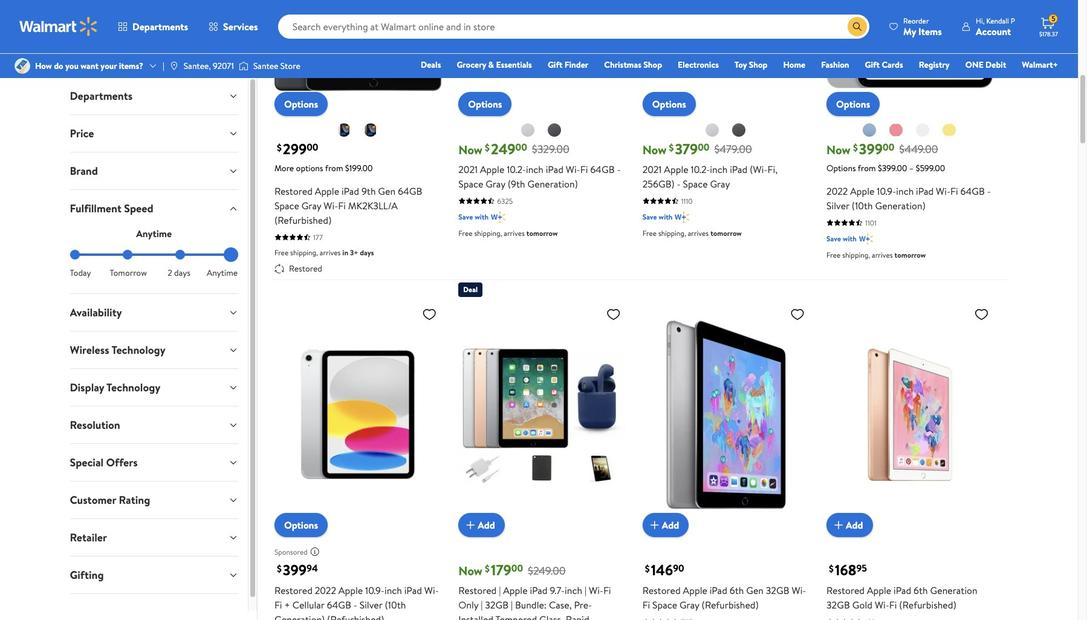 Task type: vqa. For each thing, say whether or not it's contained in the screenshot.
the topmost the days
yes



Task type: locate. For each thing, give the bounding box(es) containing it.
00 up options
[[307, 140, 319, 154]]

options link down the & at the top
[[459, 92, 512, 116]]

1 horizontal spatial 2021
[[643, 163, 662, 176]]

silver image up $329.00 on the top
[[521, 123, 536, 137]]

1 vertical spatial generation)
[[876, 199, 926, 212]]

options left $399.00
[[827, 162, 856, 174]]

0 vertical spatial gen
[[378, 184, 396, 198]]

0 horizontal spatial save with
[[459, 212, 489, 222]]

2 horizontal spatial walmart plus image
[[860, 233, 874, 245]]

days right 2
[[174, 267, 190, 279]]

apple inside restored apple ipad 9th gen 64gb space gray wi-fi mk2k3ll/a (refurbished)
[[315, 184, 339, 198]]

$329.00
[[532, 142, 570, 157]]

options link for 399
[[275, 513, 328, 537]]

from inside 'now $ 399 00 $449.00 options from $399.00 – $599.00'
[[858, 162, 876, 174]]

0 horizontal spatial (10th
[[385, 599, 406, 612]]

restored down more
[[275, 184, 313, 198]]

1 horizontal spatial free shipping, arrives tomorrow
[[643, 228, 742, 238]]

2 2021 from the left
[[643, 163, 662, 176]]

1 horizontal spatial generation)
[[528, 177, 578, 190]]

space left (9th
[[459, 177, 484, 190]]

silver image left space gray image
[[337, 123, 352, 137]]

fashion link
[[816, 58, 855, 71]]

space down $ 146 90
[[653, 599, 678, 612]]

$479.00
[[715, 142, 753, 157]]

(10th inside 2022 apple 10.9-inch ipad wi-fi 64gb - silver (10th generation)
[[852, 199, 873, 212]]

generation) down $329.00 on the top
[[528, 177, 578, 190]]

fi inside restored apple ipad 9th gen 64gb space gray wi-fi mk2k3ll/a (refurbished)
[[338, 199, 346, 212]]

now inside "now $ 179 00 $249.00 restored | apple ipad 9.7-inch | wi-fi only | 32gb | bundle: case, pre- installed tempered glass, rap"
[[459, 563, 483, 579]]

add to cart image up 168
[[832, 518, 846, 533]]

399 down the "sponsored"
[[283, 560, 307, 580]]

walmart image
[[19, 17, 98, 36]]

Tomorrow radio
[[123, 250, 132, 260]]

availability tab
[[60, 294, 248, 331]]

0 vertical spatial 399
[[860, 138, 883, 159]]

with for 379
[[659, 212, 673, 222]]

6th
[[730, 584, 744, 597], [914, 584, 928, 597]]

2 add to cart image from the left
[[832, 518, 846, 533]]

space gray image
[[364, 123, 378, 137]]

1 vertical spatial technology
[[107, 380, 161, 395]]

free shipping, arrives tomorrow for 379
[[643, 228, 742, 238]]

walmart plus image for 379
[[675, 211, 690, 223]]

technology
[[112, 342, 166, 358], [107, 380, 161, 395]]

space gray image
[[548, 123, 562, 137], [732, 123, 746, 137]]

electronics link
[[673, 58, 725, 71]]

1 horizontal spatial 10.9-
[[877, 184, 897, 198]]

0 horizontal spatial space gray image
[[548, 123, 562, 137]]

gift left cards
[[865, 59, 880, 71]]

apple inside restored apple ipad 6th gen 32gb wi- fi space gray (refurbished)
[[683, 584, 708, 597]]

3 add from the left
[[846, 519, 864, 532]]

departments button up price dropdown button
[[60, 77, 248, 114]]

2 shop from the left
[[749, 59, 768, 71]]

0 horizontal spatial silver image
[[337, 123, 352, 137]]

10.2- down 379 at the right top
[[691, 163, 710, 176]]

00 inside now $ 379 00 $479.00 2021 apple 10.2-inch ipad (wi-fi, 256gb) - space gray
[[698, 140, 710, 154]]

0 horizontal spatial anytime
[[136, 227, 172, 240]]

0 horizontal spatial  image
[[169, 61, 179, 71]]

0 vertical spatial technology
[[112, 342, 166, 358]]

2 add from the left
[[662, 519, 680, 532]]

00 inside 'now $ 399 00 $449.00 options from $399.00 – $599.00'
[[883, 140, 895, 154]]

wi- inside 2022 apple 10.9-inch ipad wi-fi 64gb - silver (10th generation)
[[937, 184, 951, 198]]

0 horizontal spatial generation)
[[275, 613, 325, 620]]

ipad inside restored apple ipad 6th gen 32gb wi- fi space gray (refurbished)
[[710, 584, 728, 597]]

resolution tab
[[60, 407, 248, 443]]

0 horizontal spatial save
[[459, 212, 473, 222]]

wireless technology tab
[[60, 332, 248, 368]]

price tab
[[60, 115, 248, 152]]

0 horizontal spatial tomorrow
[[527, 228, 558, 238]]

0 horizontal spatial add
[[478, 519, 495, 532]]

0 horizontal spatial with
[[475, 212, 489, 222]]

from right options
[[325, 162, 343, 174]]

0 horizontal spatial shop
[[644, 59, 663, 71]]

space gray image up $329.00 on the top
[[548, 123, 562, 137]]

0 horizontal spatial 2022
[[315, 584, 336, 597]]

10.2- inside now $ 249 00 $329.00 2021 apple 10.2-inch ipad wi-fi 64gb - space gray (9th generation)
[[507, 163, 526, 176]]

display technology tab
[[60, 369, 248, 406]]

0 horizontal spatial 2021
[[459, 163, 478, 176]]

silver inside restored 2022 apple 10.9-inch ipad wi- fi + cellular 64gb - silver (10th generation) (refurbished)
[[360, 599, 383, 612]]

with
[[475, 212, 489, 222], [659, 212, 673, 222], [843, 233, 857, 244]]

options
[[284, 97, 318, 111], [468, 97, 502, 111], [653, 97, 687, 111], [837, 97, 871, 111], [827, 162, 856, 174], [284, 519, 318, 532]]

apple inside now $ 379 00 $479.00 2021 apple 10.2-inch ipad (wi-fi, 256gb) - space gray
[[664, 163, 689, 176]]

days inside how fast do you want your order? option group
[[174, 267, 190, 279]]

1 horizontal spatial 6th
[[914, 584, 928, 597]]

1 horizontal spatial add button
[[643, 513, 689, 537]]

0 vertical spatial 10.9-
[[877, 184, 897, 198]]

None range field
[[70, 253, 238, 256]]

1 horizontal spatial 10.2-
[[691, 163, 710, 176]]

gen for (refurbished)
[[747, 584, 764, 597]]

generation)
[[528, 177, 578, 190], [876, 199, 926, 212], [275, 613, 325, 620]]

299
[[283, 138, 307, 159]]

free shipping, arrives tomorrow down 1101
[[827, 250, 926, 260]]

fulfillment speed
[[70, 201, 153, 216]]

options up blue icon
[[837, 97, 871, 111]]

departments
[[132, 20, 188, 33], [70, 88, 133, 103]]

1 horizontal spatial 32gb
[[766, 584, 790, 597]]

1 horizontal spatial space gray image
[[732, 123, 746, 137]]

special
[[70, 455, 104, 470]]

64gb inside 2022 apple 10.9-inch ipad wi-fi 64gb - silver (10th generation)
[[961, 184, 985, 198]]

$ 299 00
[[277, 138, 319, 159]]

clear search field text image
[[834, 22, 843, 31]]

6th inside restored apple ipad 6th gen 32gb wi- fi space gray (refurbished)
[[730, 584, 744, 597]]

gen for mk2k3ll/a
[[378, 184, 396, 198]]

gift for gift cards
[[865, 59, 880, 71]]

search icon image
[[853, 22, 863, 31]]

shop for christmas shop
[[644, 59, 663, 71]]

technology down wireless technology on the left
[[107, 380, 161, 395]]

now inside now $ 249 00 $329.00 2021 apple 10.2-inch ipad wi-fi 64gb - space gray (9th generation)
[[459, 141, 483, 158]]

gift cards link
[[860, 58, 909, 71]]

save with for 379
[[643, 212, 673, 222]]

options up 379 at the right top
[[653, 97, 687, 111]]

0 horizontal spatial from
[[325, 162, 343, 174]]

$ inside $ 146 90
[[645, 562, 650, 576]]

$449.00
[[900, 142, 939, 157]]

options link up 379 at the right top
[[643, 92, 696, 116]]

0 horizontal spatial gen
[[378, 184, 396, 198]]

space inside restored apple ipad 6th gen 32gb wi- fi space gray (refurbished)
[[653, 599, 678, 612]]

1110
[[682, 196, 693, 206]]

00 left $329.00 on the top
[[516, 140, 527, 154]]

shop for toy shop
[[749, 59, 768, 71]]

wi- inside restored apple ipad 6th gen 32gb wi- fi space gray (refurbished)
[[792, 584, 807, 597]]

1 vertical spatial (10th
[[385, 599, 406, 612]]

 image
[[239, 60, 249, 72], [169, 61, 179, 71]]

00 for 379
[[698, 140, 710, 154]]

departments up items?
[[132, 20, 188, 33]]

do
[[54, 60, 63, 72]]

shipping, for $329.00
[[475, 228, 502, 238]]

1 horizontal spatial (10th
[[852, 199, 873, 212]]

add to cart image for 168
[[832, 518, 846, 533]]

technology inside tab
[[107, 380, 161, 395]]

1 silver image from the left
[[705, 123, 720, 137]]

space inside now $ 249 00 $329.00 2021 apple 10.2-inch ipad wi-fi 64gb - space gray (9th generation)
[[459, 177, 484, 190]]

0 horizontal spatial walmart plus image
[[491, 211, 506, 223]]

1 horizontal spatial silver image
[[521, 123, 536, 137]]

2 add button from the left
[[643, 513, 689, 537]]

generation) up 1101
[[876, 199, 926, 212]]

silver image
[[337, 123, 352, 137], [521, 123, 536, 137]]

add to cart image
[[648, 518, 662, 533], [832, 518, 846, 533]]

1 horizontal spatial tomorrow
[[711, 228, 742, 238]]

restored inside restored apple ipad 6th generation 32gb gold wi-fi (refurbished)
[[827, 584, 865, 597]]

2 gift from the left
[[865, 59, 880, 71]]

3 add button from the left
[[827, 513, 873, 537]]

10.2-
[[507, 163, 526, 176], [691, 163, 710, 176]]

restored down free shipping, arrives in 3+ days
[[289, 262, 322, 274]]

$178.37
[[1040, 30, 1059, 38]]

$ 146 90
[[645, 560, 685, 580]]

retailer button
[[60, 519, 248, 556]]

gen inside restored apple ipad 6th gen 32gb wi- fi space gray (refurbished)
[[747, 584, 764, 597]]

one debit link
[[961, 58, 1012, 71]]

generation) inside 2022 apple 10.9-inch ipad wi-fi 64gb - silver (10th generation)
[[876, 199, 926, 212]]

1 vertical spatial 399
[[283, 560, 307, 580]]

177
[[313, 232, 323, 242]]

0 horizontal spatial free shipping, arrives tomorrow
[[459, 228, 558, 238]]

0 vertical spatial silver
[[827, 199, 850, 212]]

 image for santee, 92071
[[169, 61, 179, 71]]

 image right 92071
[[239, 60, 249, 72]]

256gb)
[[643, 177, 675, 190]]

$199.00
[[345, 162, 373, 174]]

shop right toy
[[749, 59, 768, 71]]

1 horizontal spatial from
[[858, 162, 876, 174]]

94
[[307, 562, 318, 575]]

1 horizontal spatial anytime
[[207, 267, 238, 279]]

departments down your
[[70, 88, 133, 103]]

0 horizontal spatial days
[[174, 267, 190, 279]]

shipping, for 299
[[290, 247, 318, 258]]

add button up 179
[[459, 513, 505, 537]]

(refurbished) inside restored 2022 apple 10.9-inch ipad wi- fi + cellular 64gb - silver (10th generation) (refurbished)
[[327, 613, 384, 620]]

1 horizontal spatial gift
[[865, 59, 880, 71]]

add to cart image up 146
[[648, 518, 662, 533]]

gift
[[548, 59, 563, 71], [865, 59, 880, 71]]

0 horizontal spatial 32gb
[[485, 599, 509, 612]]

gift left finder on the top of the page
[[548, 59, 563, 71]]

wi-
[[566, 163, 581, 176], [937, 184, 951, 198], [324, 199, 338, 212], [425, 584, 439, 597], [589, 584, 604, 597], [792, 584, 807, 597], [875, 599, 890, 612]]

1 horizontal spatial walmart plus image
[[675, 211, 690, 223]]

2 vertical spatial generation)
[[275, 613, 325, 620]]

00 left the $479.00
[[698, 140, 710, 154]]

display technology button
[[60, 369, 248, 406]]

2 horizontal spatial add button
[[827, 513, 873, 537]]

1 gift from the left
[[548, 59, 563, 71]]

restored up +
[[275, 584, 313, 597]]

apple inside now $ 249 00 $329.00 2021 apple 10.2-inch ipad wi-fi 64gb - space gray (9th generation)
[[480, 163, 505, 176]]

options up the "sponsored"
[[284, 519, 318, 532]]

00 inside now $ 249 00 $329.00 2021 apple 10.2-inch ipad wi-fi 64gb - space gray (9th generation)
[[516, 140, 527, 154]]

$ inside now $ 249 00 $329.00 2021 apple 10.2-inch ipad wi-fi 64gb - space gray (9th generation)
[[485, 141, 490, 154]]

only
[[459, 599, 479, 612]]

0 horizontal spatial 6th
[[730, 584, 744, 597]]

restored inside restored 2022 apple 10.9-inch ipad wi- fi + cellular 64gb - silver (10th generation) (refurbished)
[[275, 584, 313, 597]]

0 vertical spatial departments button
[[108, 12, 198, 41]]

2021 inside now $ 249 00 $329.00 2021 apple 10.2-inch ipad wi-fi 64gb - space gray (9th generation)
[[459, 163, 478, 176]]

1 10.2- from the left
[[507, 163, 526, 176]]

space up 1110
[[683, 177, 708, 190]]

arrives down 6325 at the left top of page
[[504, 228, 525, 238]]

toy shop
[[735, 59, 768, 71]]

32gb inside restored apple ipad 6th generation 32gb gold wi-fi (refurbished)
[[827, 599, 851, 612]]

pink image
[[889, 123, 904, 137]]

tomorrow for 249
[[527, 228, 558, 238]]

2021 inside now $ 379 00 $479.00 2021 apple 10.2-inch ipad (wi-fi, 256gb) - space gray
[[643, 163, 662, 176]]

0 horizontal spatial 399
[[283, 560, 307, 580]]

technology up display technology tab
[[112, 342, 166, 358]]

now
[[459, 141, 483, 158], [643, 141, 667, 158], [827, 141, 851, 158], [459, 563, 483, 579]]

ipad inside restored apple ipad 6th generation 32gb gold wi-fi (refurbished)
[[894, 584, 912, 597]]

restored down 146
[[643, 584, 681, 597]]

9.7-
[[550, 584, 565, 597]]

1 space gray image from the left
[[548, 123, 562, 137]]

shop right 'christmas' at the right top of the page
[[644, 59, 663, 71]]

restored 2022 apple 10.9-inch ipad wi-fi + cellular 64gb - silver (10th generation) (refurbished) image
[[275, 302, 442, 528]]

2 space gray image from the left
[[732, 123, 746, 137]]

free shipping, arrives tomorrow down 6325 at the left top of page
[[459, 228, 558, 238]]

1 horizontal spatial save
[[643, 212, 657, 222]]

days right 3+
[[360, 247, 374, 258]]

2 horizontal spatial add
[[846, 519, 864, 532]]

silver image up $449.00
[[916, 123, 931, 137]]

options down store
[[284, 97, 318, 111]]

00 down pink icon
[[883, 140, 895, 154]]

1 horizontal spatial silver
[[827, 199, 850, 212]]

inch
[[526, 163, 544, 176], [710, 163, 728, 176], [897, 184, 914, 198], [385, 584, 402, 597], [565, 584, 583, 597]]

ipad
[[546, 163, 564, 176], [730, 163, 748, 176], [342, 184, 359, 198], [917, 184, 934, 198], [405, 584, 422, 597], [530, 584, 548, 597], [710, 584, 728, 597], [894, 584, 912, 597]]

1 vertical spatial 2022
[[315, 584, 336, 597]]

gen
[[378, 184, 396, 198], [747, 584, 764, 597]]

1 vertical spatial days
[[174, 267, 190, 279]]

2 silver image from the left
[[521, 123, 536, 137]]

inch inside restored 2022 apple 10.9-inch ipad wi- fi + cellular 64gb - silver (10th generation) (refurbished)
[[385, 584, 402, 597]]

none radio inside how fast do you want your order? option group
[[176, 250, 185, 260]]

(9th
[[508, 177, 526, 190]]

gray up 177
[[302, 199, 322, 212]]

gift for gift finder
[[548, 59, 563, 71]]

fi inside "now $ 179 00 $249.00 restored | apple ipad 9.7-inch | wi-fi only | 32gb | bundle: case, pre- installed tempered glass, rap"
[[604, 584, 611, 597]]

fi inside 2022 apple 10.9-inch ipad wi-fi 64gb - silver (10th generation)
[[951, 184, 959, 198]]

arrives down 1110
[[688, 228, 709, 238]]

now for 399
[[827, 141, 851, 158]]

3+
[[350, 247, 358, 258]]

restored apple ipad 6th generation 32gb gold wi-fi (refurbished)
[[827, 584, 978, 612]]

gray up 6325 at the left top of page
[[486, 177, 506, 190]]

1 horizontal spatial with
[[659, 212, 673, 222]]

from left $399.00
[[858, 162, 876, 174]]

2 horizontal spatial 32gb
[[827, 599, 851, 612]]

in
[[343, 247, 348, 258]]

one
[[966, 59, 984, 71]]

0 vertical spatial days
[[360, 247, 374, 258]]

availability
[[70, 305, 122, 320]]

my
[[904, 25, 917, 38]]

anytime down the anytime option
[[207, 267, 238, 279]]

save for 249
[[459, 212, 473, 222]]

now inside 'now $ 399 00 $449.00 options from $399.00 – $599.00'
[[827, 141, 851, 158]]

add up 95
[[846, 519, 864, 532]]

1 silver image from the left
[[337, 123, 352, 137]]

ipad inside restored 2022 apple 10.9-inch ipad wi- fi + cellular 64gb - silver (10th generation) (refurbished)
[[405, 584, 422, 597]]

- inside restored 2022 apple 10.9-inch ipad wi- fi + cellular 64gb - silver (10th generation) (refurbished)
[[354, 599, 357, 612]]

2022 down 'now $ 399 00 $449.00 options from $399.00 – $599.00' in the right of the page
[[827, 184, 848, 198]]

1 vertical spatial gen
[[747, 584, 764, 597]]

now for 249
[[459, 141, 483, 158]]

1 6th from the left
[[730, 584, 744, 597]]

2 from from the left
[[858, 162, 876, 174]]

anytime down speed
[[136, 227, 172, 240]]

anytime
[[136, 227, 172, 240], [207, 267, 238, 279]]

1 horizontal spatial silver image
[[916, 123, 931, 137]]

space inside now $ 379 00 $479.00 2021 apple 10.2-inch ipad (wi-fi, 256gb) - space gray
[[683, 177, 708, 190]]

departments button up items?
[[108, 12, 198, 41]]

add up 179
[[478, 519, 495, 532]]

price button
[[60, 115, 248, 152]]

0 horizontal spatial gift
[[548, 59, 563, 71]]

10.2- inside now $ 379 00 $479.00 2021 apple 10.2-inch ipad (wi-fi, 256gb) - space gray
[[691, 163, 710, 176]]

anytime inside how fast do you want your order? option group
[[207, 267, 238, 279]]

options for 399
[[284, 519, 318, 532]]

6th inside restored apple ipad 6th generation 32gb gold wi-fi (refurbished)
[[914, 584, 928, 597]]

walmart plus image down 6325 at the left top of page
[[491, 211, 506, 223]]

fulfillment speed button
[[60, 190, 248, 227]]

shipping, for $479.00
[[659, 228, 687, 238]]

1 vertical spatial 10.9-
[[365, 584, 385, 597]]

2022 inside restored 2022 apple 10.9-inch ipad wi- fi + cellular 64gb - silver (10th generation) (refurbished)
[[315, 584, 336, 597]]

32gb
[[766, 584, 790, 597], [485, 599, 509, 612], [827, 599, 851, 612]]

free for 299
[[275, 247, 289, 258]]

1 add to cart image from the left
[[648, 518, 662, 533]]

now for 179
[[459, 563, 483, 579]]

00 inside "now $ 179 00 $249.00 restored | apple ipad 9.7-inch | wi-fi only | 32gb | bundle: case, pre- installed tempered glass, rap"
[[512, 562, 523, 575]]

2022 up cellular
[[315, 584, 336, 597]]

0 vertical spatial 2022
[[827, 184, 848, 198]]

None radio
[[176, 250, 185, 260]]

restored inside restored apple ipad 6th gen 32gb wi- fi space gray (refurbished)
[[643, 584, 681, 597]]

options for $329.00
[[468, 97, 502, 111]]

space gray image up the $479.00
[[732, 123, 746, 137]]

0 horizontal spatial 10.2-
[[507, 163, 526, 176]]

32gb inside restored apple ipad 6th gen 32gb wi- fi space gray (refurbished)
[[766, 584, 790, 597]]

items?
[[119, 60, 143, 72]]

(refurbished) inside restored apple ipad 9th gen 64gb space gray wi-fi mk2k3ll/a (refurbished)
[[275, 213, 332, 227]]

ipad inside restored apple ipad 9th gen 64gb space gray wi-fi mk2k3ll/a (refurbished)
[[342, 184, 359, 198]]

00 for 399
[[883, 140, 895, 154]]

1 horizontal spatial gen
[[747, 584, 764, 597]]

10.2- for 249
[[507, 163, 526, 176]]

shipping, down 177
[[290, 247, 318, 258]]

2 horizontal spatial generation)
[[876, 199, 926, 212]]

walmart plus image
[[491, 211, 506, 223], [675, 211, 690, 223], [860, 233, 874, 245]]

free for $329.00
[[459, 228, 473, 238]]

restored up 'only'
[[459, 584, 497, 597]]

0 vertical spatial (10th
[[852, 199, 873, 212]]

$ inside $ 299 00
[[277, 141, 282, 154]]

1 horizontal spatial shop
[[749, 59, 768, 71]]

options for $449.00
[[837, 97, 871, 111]]

1 2021 from the left
[[459, 163, 478, 176]]

shipping, down 6325 at the left top of page
[[475, 228, 502, 238]]

arrives down 1101
[[872, 250, 893, 260]]

fulfillment
[[70, 201, 122, 216]]

free shipping, arrives tomorrow down 1110
[[643, 228, 742, 238]]

1 horizontal spatial 2022
[[827, 184, 848, 198]]

0 vertical spatial generation)
[[528, 177, 578, 190]]

options link for 299
[[275, 92, 328, 116]]

walmart plus image down 1110
[[675, 211, 690, 223]]

2 10.2- from the left
[[691, 163, 710, 176]]

silver image
[[705, 123, 720, 137], [916, 123, 931, 137]]

0 horizontal spatial add to cart image
[[648, 518, 662, 533]]

1 horizontal spatial  image
[[239, 60, 249, 72]]

$ inside now $ 379 00 $479.00 2021 apple 10.2-inch ipad (wi-fi, 256gb) - space gray
[[669, 141, 674, 154]]

gray inside now $ 379 00 $479.00 2021 apple 10.2-inch ipad (wi-fi, 256gb) - space gray
[[710, 177, 731, 190]]

399 inside 'now $ 399 00 $449.00 options from $399.00 – $599.00'
[[860, 138, 883, 159]]

walmart plus image down 1101
[[860, 233, 874, 245]]

32gb for 168
[[827, 599, 851, 612]]

arrives for 299
[[320, 247, 341, 258]]

gray down 90
[[680, 599, 700, 612]]

hi, kendall p account
[[976, 15, 1016, 38]]

1 shop from the left
[[644, 59, 663, 71]]

$ inside $ 168 95
[[829, 562, 834, 576]]

-
[[617, 163, 621, 176], [677, 177, 681, 190], [988, 184, 992, 198], [354, 599, 357, 612]]

restored inside restored apple ipad 9th gen 64gb space gray wi-fi mk2k3ll/a (refurbished)
[[275, 184, 313, 198]]

space down more
[[275, 199, 299, 212]]

$ 168 95
[[829, 560, 868, 580]]

shipping, down 1110
[[659, 228, 687, 238]]

add to favorites list, restored 2022 apple 10.9-inch ipad wi-fi + cellular 64gb - silver (10th generation) (refurbished) image
[[422, 307, 437, 322]]

1 horizontal spatial days
[[360, 247, 374, 258]]

options link up the "sponsored"
[[275, 513, 328, 537]]

christmas
[[605, 59, 642, 71]]

restored down 168
[[827, 584, 865, 597]]

1 vertical spatial silver
[[360, 599, 383, 612]]

0 horizontal spatial add button
[[459, 513, 505, 537]]

add button up $ 168 95
[[827, 513, 873, 537]]

add up 90
[[662, 519, 680, 532]]

free
[[459, 228, 473, 238], [643, 228, 657, 238], [275, 247, 289, 258], [827, 250, 841, 260]]

options link up blue icon
[[827, 92, 880, 116]]

generation) down cellular
[[275, 613, 325, 620]]

0 horizontal spatial 10.9-
[[365, 584, 385, 597]]

how fast do you want your order? option group
[[70, 250, 238, 279]]

2 horizontal spatial save
[[827, 233, 842, 244]]

add button
[[459, 513, 505, 537], [643, 513, 689, 537], [827, 513, 873, 537]]

christmas shop
[[605, 59, 663, 71]]

options down the & at the top
[[468, 97, 502, 111]]

options link
[[275, 92, 328, 116], [459, 92, 512, 116], [643, 92, 696, 116], [827, 92, 880, 116], [275, 513, 328, 537]]

wi- inside restored 2022 apple 10.9-inch ipad wi- fi + cellular 64gb - silver (10th generation) (refurbished)
[[425, 584, 439, 597]]

gen inside restored apple ipad 9th gen 64gb space gray wi-fi mk2k3ll/a (refurbished)
[[378, 184, 396, 198]]

2 6th from the left
[[914, 584, 928, 597]]

1 vertical spatial departments
[[70, 88, 133, 103]]

 image left santee,
[[169, 61, 179, 71]]

1 horizontal spatial 399
[[860, 138, 883, 159]]

00 left $249.00
[[512, 562, 523, 575]]

installed
[[459, 613, 494, 620]]

1 vertical spatial anytime
[[207, 267, 238, 279]]

silver image up the $479.00
[[705, 123, 720, 137]]

1 horizontal spatial add
[[662, 519, 680, 532]]

0 horizontal spatial silver
[[360, 599, 383, 612]]

10.2- up (9th
[[507, 163, 526, 176]]

yellow image
[[943, 123, 957, 137]]

gray down the $479.00
[[710, 177, 731, 190]]

 image
[[15, 58, 30, 74]]

00 for 179
[[512, 562, 523, 575]]

0 horizontal spatial silver image
[[705, 123, 720, 137]]

10.9- inside restored 2022 apple 10.9-inch ipad wi- fi + cellular 64gb - silver (10th generation) (refurbished)
[[365, 584, 385, 597]]

options link for $329.00
[[459, 92, 512, 116]]

arrives left in
[[320, 247, 341, 258]]

inch inside now $ 379 00 $479.00 2021 apple 10.2-inch ipad (wi-fi, 256gb) - space gray
[[710, 163, 728, 176]]

options link down store
[[275, 92, 328, 116]]

now for 379
[[643, 141, 667, 158]]

today
[[70, 267, 91, 279]]

technology inside tab
[[112, 342, 166, 358]]

apple inside "now $ 179 00 $249.00 restored | apple ipad 9.7-inch | wi-fi only | 32gb | bundle: case, pre- installed tempered glass, rap"
[[503, 584, 528, 597]]

$599.00
[[916, 162, 946, 174]]

arrives for $329.00
[[504, 228, 525, 238]]

1 horizontal spatial save with
[[643, 212, 673, 222]]

santee, 92071
[[184, 60, 234, 72]]

cellular
[[293, 599, 325, 612]]

add button up $ 146 90
[[643, 513, 689, 537]]

64gb inside restored 2022 apple 10.9-inch ipad wi- fi + cellular 64gb - silver (10th generation) (refurbished)
[[327, 599, 351, 612]]

399 down blue icon
[[860, 138, 883, 159]]

toy
[[735, 59, 747, 71]]

how do you want your items?
[[35, 60, 143, 72]]

1 horizontal spatial add to cart image
[[832, 518, 846, 533]]

| up the "tempered"
[[511, 599, 513, 612]]



Task type: describe. For each thing, give the bounding box(es) containing it.
your
[[101, 60, 117, 72]]

ipad inside now $ 379 00 $479.00 2021 apple 10.2-inch ipad (wi-fi, 256gb) - space gray
[[730, 163, 748, 176]]

cards
[[882, 59, 904, 71]]

2022 apple 10.9-inch ipad wi-fi 64gb - silver (10th generation) image
[[827, 0, 994, 106]]

special offers
[[70, 455, 138, 470]]

0 vertical spatial anytime
[[136, 227, 172, 240]]

how
[[35, 60, 52, 72]]

departments tab
[[60, 77, 248, 114]]

apple inside restored apple ipad 6th generation 32gb gold wi-fi (refurbished)
[[867, 584, 892, 597]]

deal
[[464, 284, 478, 294]]

p
[[1011, 15, 1016, 26]]

restored apple ipad 6th gen 32gb wi- fi space gray (refurbished)
[[643, 584, 807, 612]]

speed
[[124, 201, 153, 216]]

ipad inside now $ 249 00 $329.00 2021 apple 10.2-inch ipad wi-fi 64gb - space gray (9th generation)
[[546, 163, 564, 176]]

wi- inside "now $ 179 00 $249.00 restored | apple ipad 9.7-inch | wi-fi only | 32gb | bundle: case, pre- installed tempered glass, rap"
[[589, 584, 604, 597]]

santee
[[253, 60, 279, 72]]

6325
[[497, 196, 513, 206]]

technology for display technology
[[107, 380, 161, 395]]

restored | apple ipad 9.7-inch | wi-fi only | 32gb | bundle: case, pre-installed tempered glass, rapid charger, bluetooth/wireless airbuds by certified 2 day express image
[[459, 302, 626, 528]]

(10th inside restored 2022 apple 10.9-inch ipad wi- fi + cellular 64gb - silver (10th generation) (refurbished)
[[385, 599, 406, 612]]

santee store
[[253, 60, 301, 72]]

options for $479.00
[[653, 97, 687, 111]]

add to cart image for 146
[[648, 518, 662, 533]]

Search search field
[[278, 15, 870, 39]]

restored apple ipad 9th gen 64gb space gray wi-fi mk2k3ll/a (refurbished) image
[[275, 0, 442, 106]]

$ inside "now $ 179 00 $249.00 restored | apple ipad 9.7-inch | wi-fi only | 32gb | bundle: case, pre- installed tempered glass, rap"
[[485, 562, 490, 576]]

2 silver image from the left
[[916, 123, 931, 137]]

options link for $479.00
[[643, 92, 696, 116]]

silver image for 299
[[337, 123, 352, 137]]

2021 for 379
[[643, 163, 662, 176]]

resolution button
[[60, 407, 248, 443]]

10.2- for 379
[[691, 163, 710, 176]]

space gray image for 379
[[732, 123, 746, 137]]

customer rating
[[70, 492, 150, 508]]

walmart plus image for 249
[[491, 211, 506, 223]]

restored for restored apple ipad 9th gen 64gb space gray wi-fi mk2k3ll/a (refurbished)
[[275, 184, 313, 198]]

fashion
[[822, 59, 850, 71]]

32gb for 146
[[766, 584, 790, 597]]

now $ 379 00 $479.00 2021 apple 10.2-inch ipad (wi-fi, 256gb) - space gray
[[643, 138, 778, 190]]

inch inside now $ 249 00 $329.00 2021 apple 10.2-inch ipad wi-fi 64gb - space gray (9th generation)
[[526, 163, 544, 176]]

deals
[[421, 59, 441, 71]]

wi- inside restored apple ipad 6th generation 32gb gold wi-fi (refurbished)
[[875, 599, 890, 612]]

2 horizontal spatial free shipping, arrives tomorrow
[[827, 250, 926, 260]]

2022 inside 2022 apple 10.9-inch ipad wi-fi 64gb - silver (10th generation)
[[827, 184, 848, 198]]

Today radio
[[70, 250, 80, 260]]

168
[[835, 560, 857, 580]]

(wi-
[[750, 163, 768, 176]]

wireless
[[70, 342, 109, 358]]

reorder my items
[[904, 15, 943, 38]]

1 from from the left
[[325, 162, 343, 174]]

restored for restored apple ipad 6th gen 32gb wi- fi space gray (refurbished)
[[643, 584, 681, 597]]

ipad inside "now $ 179 00 $249.00 restored | apple ipad 9.7-inch | wi-fi only | 32gb | bundle: case, pre- installed tempered glass, rap"
[[530, 584, 548, 597]]

customer
[[70, 492, 116, 508]]

offers
[[106, 455, 138, 470]]

- inside now $ 249 00 $329.00 2021 apple 10.2-inch ipad wi-fi 64gb - space gray (9th generation)
[[617, 163, 621, 176]]

registry
[[919, 59, 950, 71]]

0 vertical spatial departments
[[132, 20, 188, 33]]

christmas shop link
[[599, 58, 668, 71]]

wireless technology
[[70, 342, 166, 358]]

add to favorites list, restored | apple ipad 9.7-inch | wi-fi only | 32gb | bundle: case, pre-installed tempered glass, rapid charger, bluetooth/wireless airbuds by certified 2 day express image
[[607, 307, 621, 322]]

00 inside $ 299 00
[[307, 140, 319, 154]]

now $ 179 00 $249.00 restored | apple ipad 9.7-inch | wi-fi only | 32gb | bundle: case, pre- installed tempered glass, rap
[[459, 560, 624, 620]]

sponsored
[[275, 547, 308, 557]]

restored for restored 2022 apple 10.9-inch ipad wi- fi + cellular 64gb - silver (10th generation) (refurbished)
[[275, 584, 313, 597]]

gift finder
[[548, 59, 589, 71]]

1 add button from the left
[[459, 513, 505, 537]]

+
[[285, 599, 290, 612]]

inch inside 2022 apple 10.9-inch ipad wi-fi 64gb - silver (10th generation)
[[897, 184, 914, 198]]

gifting
[[70, 567, 104, 583]]

249
[[491, 138, 516, 159]]

free shipping, arrives in 3+ days
[[275, 247, 374, 258]]

1 add from the left
[[478, 519, 495, 532]]

home
[[784, 59, 806, 71]]

add button for 146
[[643, 513, 689, 537]]

save for 379
[[643, 212, 657, 222]]

1101
[[866, 218, 877, 228]]

add for 168
[[846, 519, 864, 532]]

grocery & essentials link
[[452, 58, 538, 71]]

options inside 'now $ 399 00 $449.00 options from $399.00 – $599.00'
[[827, 162, 856, 174]]

walmart+
[[1023, 59, 1059, 71]]

2021 apple 10.2-inch ipad (wi-fi, 256gb) - space gray image
[[643, 0, 810, 106]]

restored for restored
[[289, 262, 322, 274]]

2 horizontal spatial tomorrow
[[895, 250, 926, 260]]

tempered
[[496, 613, 537, 620]]

departments inside tab
[[70, 88, 133, 103]]

santee,
[[184, 60, 211, 72]]

2 horizontal spatial with
[[843, 233, 857, 244]]

pre-
[[574, 599, 592, 612]]

Walmart Site-Wide search field
[[278, 15, 870, 39]]

apple inside restored 2022 apple 10.9-inch ipad wi- fi + cellular 64gb - silver (10th generation) (refurbished)
[[339, 584, 363, 597]]

fulfillment speed tab
[[60, 190, 248, 227]]

apple inside 2022 apple 10.9-inch ipad wi-fi 64gb - silver (10th generation)
[[851, 184, 875, 198]]

arrives for $479.00
[[688, 228, 709, 238]]

add to cart image
[[464, 518, 478, 533]]

blue image
[[863, 123, 877, 137]]

2 days
[[168, 267, 190, 279]]

- inside 2022 apple 10.9-inch ipad wi-fi 64gb - silver (10th generation)
[[988, 184, 992, 198]]

(refurbished) inside restored apple ipad 6th gen 32gb wi- fi space gray (refurbished)
[[702, 599, 759, 612]]

toy shop link
[[730, 58, 773, 71]]

electronics
[[678, 59, 719, 71]]

one debit
[[966, 59, 1007, 71]]

$399.00
[[878, 162, 908, 174]]

146
[[651, 560, 673, 580]]

grocery & essentials
[[457, 59, 532, 71]]

generation) inside restored 2022 apple 10.9-inch ipad wi- fi + cellular 64gb - silver (10th generation) (refurbished)
[[275, 613, 325, 620]]

- inside now $ 379 00 $479.00 2021 apple 10.2-inch ipad (wi-fi, 256gb) - space gray
[[677, 177, 681, 190]]

bundle:
[[515, 599, 547, 612]]

6th for 146
[[730, 584, 744, 597]]

fi inside now $ 249 00 $329.00 2021 apple 10.2-inch ipad wi-fi 64gb - space gray (9th generation)
[[581, 163, 588, 176]]

(refurbished) inside restored apple ipad 6th generation 32gb gold wi-fi (refurbished)
[[900, 599, 957, 612]]

resolution
[[70, 417, 120, 433]]

brand button
[[60, 152, 248, 189]]

add to favorites list, restored apple ipad 6th generation 32gb gold wi-fi (refurbished) image
[[975, 307, 989, 322]]

save with for 249
[[459, 212, 489, 222]]

account
[[976, 25, 1012, 38]]

technology for wireless technology
[[112, 342, 166, 358]]

restored apple ipad 6th gen 32gb wi-fi space gray (refurbished) image
[[643, 302, 810, 528]]

options
[[296, 162, 323, 174]]

5 $178.37
[[1040, 13, 1059, 38]]

inch inside "now $ 179 00 $249.00 restored | apple ipad 9.7-inch | wi-fi only | 32gb | bundle: case, pre- installed tempered glass, rap"
[[565, 584, 583, 597]]

customer rating button
[[60, 482, 248, 518]]

restored inside "now $ 179 00 $249.00 restored | apple ipad 9.7-inch | wi-fi only | 32gb | bundle: case, pre- installed tempered glass, rap"
[[459, 584, 497, 597]]

services button
[[198, 12, 268, 41]]

shipping, down 1101
[[843, 250, 871, 260]]

2022 apple 10.9-inch ipad wi-fi 64gb - silver (10th generation)
[[827, 184, 992, 212]]

store
[[281, 60, 301, 72]]

fi inside restored apple ipad 6th generation 32gb gold wi-fi (refurbished)
[[890, 599, 897, 612]]

9th
[[362, 184, 376, 198]]

 image for santee store
[[239, 60, 249, 72]]

tomorrow for 379
[[711, 228, 742, 238]]

brand
[[70, 163, 98, 178]]

more options from $199.00
[[275, 162, 373, 174]]

add to favorites list, restored apple ipad 6th gen 32gb wi-fi space gray (refurbished) image
[[791, 307, 805, 322]]

free for $479.00
[[643, 228, 657, 238]]

restored for restored apple ipad 6th generation 32gb gold wi-fi (refurbished)
[[827, 584, 865, 597]]

2 horizontal spatial save with
[[827, 233, 857, 244]]

| up departments tab
[[163, 60, 164, 72]]

generation) inside now $ 249 00 $329.00 2021 apple 10.2-inch ipad wi-fi 64gb - space gray (9th generation)
[[528, 177, 578, 190]]

64gb inside now $ 249 00 $329.00 2021 apple 10.2-inch ipad wi-fi 64gb - space gray (9th generation)
[[591, 163, 615, 176]]

finder
[[565, 59, 589, 71]]

fi inside restored 2022 apple 10.9-inch ipad wi- fi + cellular 64gb - silver (10th generation) (refurbished)
[[275, 599, 282, 612]]

silver inside 2022 apple 10.9-inch ipad wi-fi 64gb - silver (10th generation)
[[827, 199, 850, 212]]

wi- inside now $ 249 00 $329.00 2021 apple 10.2-inch ipad wi-fi 64gb - space gray (9th generation)
[[566, 163, 581, 176]]

10.9- inside 2022 apple 10.9-inch ipad wi-fi 64gb - silver (10th generation)
[[877, 184, 897, 198]]

5
[[1052, 13, 1056, 24]]

ad disclaimer and feedback image
[[310, 547, 320, 557]]

kendall
[[987, 15, 1010, 26]]

customer rating tab
[[60, 482, 248, 518]]

items
[[919, 25, 943, 38]]

&
[[489, 59, 494, 71]]

registry link
[[914, 58, 956, 71]]

options link for $449.00
[[827, 92, 880, 116]]

free shipping, arrives tomorrow for 249
[[459, 228, 558, 238]]

$ inside 'now $ 399 00 $449.00 options from $399.00 – $599.00'
[[854, 141, 858, 154]]

add button for 168
[[827, 513, 873, 537]]

179
[[491, 560, 512, 580]]

wi- inside restored apple ipad 9th gen 64gb space gray wi-fi mk2k3ll/a (refurbished)
[[324, 199, 338, 212]]

fi inside restored apple ipad 6th gen 32gb wi- fi space gray (refurbished)
[[643, 599, 651, 612]]

space inside restored apple ipad 9th gen 64gb space gray wi-fi mk2k3ll/a (refurbished)
[[275, 199, 299, 212]]

$ inside $ 399 94
[[277, 562, 282, 576]]

mk2k3ll/a
[[348, 199, 398, 212]]

379
[[675, 138, 698, 159]]

gray inside now $ 249 00 $329.00 2021 apple 10.2-inch ipad wi-fi 64gb - space gray (9th generation)
[[486, 177, 506, 190]]

walmart+ link
[[1017, 58, 1064, 71]]

with for 249
[[475, 212, 489, 222]]

deals link
[[416, 58, 447, 71]]

| up pre-
[[585, 584, 587, 597]]

add for 146
[[662, 519, 680, 532]]

silver image for $329.00
[[521, 123, 536, 137]]

6th for 168
[[914, 584, 928, 597]]

retailer tab
[[60, 519, 248, 556]]

00 for 249
[[516, 140, 527, 154]]

fi,
[[768, 163, 778, 176]]

gray inside restored apple ipad 9th gen 64gb space gray wi-fi mk2k3ll/a (refurbished)
[[302, 199, 322, 212]]

2021 apple 10.2-inch ipad wi-fi 64gb - space gray (9th generation) image
[[459, 0, 626, 106]]

$ 399 94
[[277, 560, 318, 580]]

wireless technology button
[[60, 332, 248, 368]]

hi,
[[976, 15, 985, 26]]

Anytime radio
[[229, 250, 238, 260]]

display
[[70, 380, 104, 395]]

| up installed
[[481, 599, 483, 612]]

brand tab
[[60, 152, 248, 189]]

restored apple ipad 6th generation 32gb gold wi-fi (refurbished) image
[[827, 302, 994, 528]]

rating
[[119, 492, 150, 508]]

32gb inside "now $ 179 00 $249.00 restored | apple ipad 9.7-inch | wi-fi only | 32gb | bundle: case, pre- installed tempered glass, rap"
[[485, 599, 509, 612]]

generation
[[931, 584, 978, 597]]

gray inside restored apple ipad 6th gen 32gb wi- fi space gray (refurbished)
[[680, 599, 700, 612]]

2021 for 249
[[459, 163, 478, 176]]

1 vertical spatial departments button
[[60, 77, 248, 114]]

gifting tab
[[60, 557, 248, 593]]

| down 179
[[499, 584, 501, 597]]

ipad inside 2022 apple 10.9-inch ipad wi-fi 64gb - silver (10th generation)
[[917, 184, 934, 198]]

64gb inside restored apple ipad 9th gen 64gb space gray wi-fi mk2k3ll/a (refurbished)
[[398, 184, 423, 198]]

special offers tab
[[60, 444, 248, 481]]

retailer
[[70, 530, 107, 545]]

options for 299
[[284, 97, 318, 111]]

space gray image for 249
[[548, 123, 562, 137]]

special offers button
[[60, 444, 248, 481]]

now $ 399 00 $449.00 options from $399.00 – $599.00
[[827, 138, 946, 174]]



